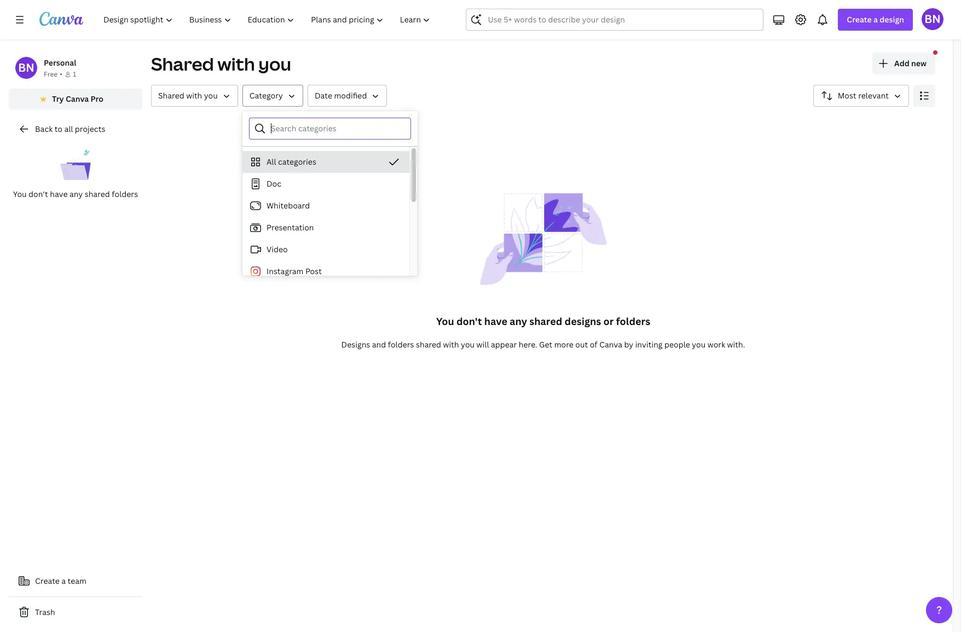 Task type: vqa. For each thing, say whether or not it's contained in the screenshot.
Opening
no



Task type: describe. For each thing, give the bounding box(es) containing it.
video option
[[243, 239, 409, 261]]

create a design
[[847, 14, 904, 25]]

categories
[[278, 157, 316, 167]]

Category button
[[242, 85, 303, 107]]

a for team
[[61, 576, 66, 586]]

doc
[[267, 178, 281, 189]]

add
[[895, 58, 910, 68]]

shared inside the 'owner' button
[[158, 90, 184, 101]]

1 horizontal spatial canva
[[600, 339, 622, 350]]

you for you don't have any shared designs or folders
[[436, 315, 454, 328]]

most relevant
[[838, 90, 889, 101]]

Owner button
[[151, 85, 238, 107]]

more
[[554, 339, 574, 350]]

new
[[912, 58, 927, 68]]

designs
[[341, 339, 370, 350]]

have for you don't have any shared designs or folders
[[484, 315, 507, 328]]

you for you don't have any shared folders
[[13, 189, 27, 199]]

2 horizontal spatial folders
[[616, 315, 650, 328]]

presentation option
[[243, 217, 409, 239]]

create a team button
[[9, 570, 142, 592]]

inviting
[[635, 339, 663, 350]]

you don't have any shared folders
[[13, 189, 138, 199]]

have for you don't have any shared folders
[[50, 189, 68, 199]]

list box containing all categories
[[243, 151, 409, 436]]

0 vertical spatial folders
[[112, 189, 138, 199]]

all categories button
[[243, 151, 409, 173]]

get
[[539, 339, 553, 350]]

Sort by button
[[813, 85, 909, 107]]

•
[[60, 70, 62, 79]]

shared with you inside the 'owner' button
[[158, 90, 218, 101]]

by
[[624, 339, 634, 350]]

try canva pro button
[[9, 89, 142, 109]]

any for folders
[[69, 189, 83, 199]]

ben nelson image for bn dropdown button
[[922, 8, 944, 30]]

0 vertical spatial shared
[[151, 52, 214, 76]]

of
[[590, 339, 598, 350]]

add new button
[[873, 53, 936, 74]]

don't for you don't have any shared designs or folders
[[457, 315, 482, 328]]

most
[[838, 90, 857, 101]]

free
[[44, 70, 58, 79]]

design
[[880, 14, 904, 25]]

all categories option
[[243, 151, 409, 173]]

whiteboard option
[[243, 195, 409, 217]]

2 vertical spatial shared
[[416, 339, 441, 350]]

video button
[[243, 239, 409, 261]]

create a design button
[[838, 9, 913, 31]]

1 horizontal spatial with
[[217, 52, 255, 76]]

back to all projects link
[[9, 118, 142, 140]]

people
[[665, 339, 690, 350]]

add new
[[895, 58, 927, 68]]

you inside the 'owner' button
[[204, 90, 218, 101]]

back to all projects
[[35, 124, 105, 134]]

shared for designs
[[530, 315, 562, 328]]



Task type: locate. For each thing, give the bounding box(es) containing it.
0 horizontal spatial with
[[186, 90, 202, 101]]

0 horizontal spatial create
[[35, 576, 60, 586]]

modified
[[334, 90, 367, 101]]

1 vertical spatial any
[[510, 315, 527, 328]]

a
[[874, 14, 878, 25], [61, 576, 66, 586]]

Date modified button
[[308, 85, 387, 107]]

create inside dropdown button
[[847, 14, 872, 25]]

2 vertical spatial folders
[[388, 339, 414, 350]]

1 vertical spatial shared
[[530, 315, 562, 328]]

shared
[[85, 189, 110, 199], [530, 315, 562, 328], [416, 339, 441, 350]]

0 vertical spatial you
[[13, 189, 27, 199]]

you
[[13, 189, 27, 199], [436, 315, 454, 328]]

1 vertical spatial a
[[61, 576, 66, 586]]

2 vertical spatial with
[[443, 339, 459, 350]]

video
[[267, 244, 288, 255]]

you don't have any shared designs or folders
[[436, 315, 650, 328]]

create for create a design
[[847, 14, 872, 25]]

1 vertical spatial shared
[[158, 90, 184, 101]]

1 horizontal spatial shared
[[416, 339, 441, 350]]

and
[[372, 339, 386, 350]]

or
[[604, 315, 614, 328]]

0 vertical spatial shared
[[85, 189, 110, 199]]

0 horizontal spatial don't
[[29, 189, 48, 199]]

bn button
[[922, 8, 944, 30]]

1 horizontal spatial create
[[847, 14, 872, 25]]

0 vertical spatial canva
[[66, 94, 89, 104]]

instagram post button
[[243, 261, 409, 282]]

a for design
[[874, 14, 878, 25]]

top level navigation element
[[96, 9, 440, 31]]

doc option
[[243, 173, 409, 195]]

date
[[315, 90, 332, 101]]

Search search field
[[488, 9, 742, 30]]

with.
[[727, 339, 745, 350]]

1 horizontal spatial you
[[436, 315, 454, 328]]

0 vertical spatial create
[[847, 14, 872, 25]]

1 horizontal spatial folders
[[388, 339, 414, 350]]

don't
[[29, 189, 48, 199], [457, 315, 482, 328]]

shared for folders
[[85, 189, 110, 199]]

1 horizontal spatial any
[[510, 315, 527, 328]]

back
[[35, 124, 53, 134]]

you
[[259, 52, 291, 76], [204, 90, 218, 101], [461, 339, 475, 350], [692, 339, 706, 350]]

1 vertical spatial have
[[484, 315, 507, 328]]

1 vertical spatial with
[[186, 90, 202, 101]]

try
[[52, 94, 64, 104]]

ben nelson image for ben nelson element on the top left of page
[[15, 57, 37, 79]]

1 vertical spatial folders
[[616, 315, 650, 328]]

a left the 'design' on the top of page
[[874, 14, 878, 25]]

with inside the 'owner' button
[[186, 90, 202, 101]]

1 vertical spatial create
[[35, 576, 60, 586]]

relevant
[[858, 90, 889, 101]]

1 horizontal spatial don't
[[457, 315, 482, 328]]

0 vertical spatial a
[[874, 14, 878, 25]]

a inside button
[[61, 576, 66, 586]]

any for designs
[[510, 315, 527, 328]]

1 horizontal spatial have
[[484, 315, 507, 328]]

0 vertical spatial have
[[50, 189, 68, 199]]

doc button
[[243, 173, 409, 195]]

trash link
[[9, 602, 142, 624]]

designs
[[565, 315, 601, 328]]

canva right of
[[600, 339, 622, 350]]

designs and folders shared with you will appear here. get more out of canva by inviting people you work with.
[[341, 339, 745, 350]]

canva
[[66, 94, 89, 104], [600, 339, 622, 350]]

1 vertical spatial don't
[[457, 315, 482, 328]]

instagram post
[[267, 266, 322, 276]]

don't for you don't have any shared folders
[[29, 189, 48, 199]]

trash
[[35, 607, 55, 618]]

2 horizontal spatial shared
[[530, 315, 562, 328]]

0 horizontal spatial canva
[[66, 94, 89, 104]]

0 vertical spatial shared with you
[[151, 52, 291, 76]]

have
[[50, 189, 68, 199], [484, 315, 507, 328]]

create left the 'design' on the top of page
[[847, 14, 872, 25]]

free •
[[44, 70, 62, 79]]

create left team
[[35, 576, 60, 586]]

a inside dropdown button
[[874, 14, 878, 25]]

shared with you
[[151, 52, 291, 76], [158, 90, 218, 101]]

None search field
[[466, 9, 764, 31]]

personal
[[44, 57, 76, 68]]

appear
[[491, 339, 517, 350]]

canva right try
[[66, 94, 89, 104]]

try canva pro
[[52, 94, 103, 104]]

to
[[55, 124, 62, 134]]

create
[[847, 14, 872, 25], [35, 576, 60, 586]]

out
[[576, 339, 588, 350]]

create for create a team
[[35, 576, 60, 586]]

1 vertical spatial you
[[436, 315, 454, 328]]

0 horizontal spatial you
[[13, 189, 27, 199]]

create a team
[[35, 576, 86, 586]]

create inside button
[[35, 576, 60, 586]]

all
[[267, 157, 276, 167]]

ben nelson element
[[15, 57, 37, 79]]

whiteboard
[[267, 200, 310, 211]]

0 vertical spatial with
[[217, 52, 255, 76]]

instagram
[[267, 266, 304, 276]]

post
[[305, 266, 322, 276]]

0 horizontal spatial have
[[50, 189, 68, 199]]

with
[[217, 52, 255, 76], [186, 90, 202, 101], [443, 339, 459, 350]]

0 horizontal spatial shared
[[85, 189, 110, 199]]

1 horizontal spatial a
[[874, 14, 878, 25]]

presentation
[[267, 222, 314, 233]]

2 horizontal spatial with
[[443, 339, 459, 350]]

0 vertical spatial any
[[69, 189, 83, 199]]

presentation button
[[243, 217, 409, 239]]

Search categories search field
[[271, 118, 404, 139]]

date modified
[[315, 90, 367, 101]]

list box
[[243, 151, 409, 436]]

folders
[[112, 189, 138, 199], [616, 315, 650, 328], [388, 339, 414, 350]]

canva inside button
[[66, 94, 89, 104]]

category
[[250, 90, 283, 101]]

ben nelson image
[[922, 8, 944, 30], [922, 8, 944, 30], [15, 57, 37, 79]]

all categories
[[267, 157, 316, 167]]

shared
[[151, 52, 214, 76], [158, 90, 184, 101]]

0 horizontal spatial any
[[69, 189, 83, 199]]

0 vertical spatial don't
[[29, 189, 48, 199]]

instagram post option
[[243, 261, 409, 282]]

here.
[[519, 339, 537, 350]]

0 horizontal spatial a
[[61, 576, 66, 586]]

whiteboard button
[[243, 195, 409, 217]]

a left team
[[61, 576, 66, 586]]

team
[[68, 576, 86, 586]]

1
[[73, 70, 76, 79]]

work
[[708, 339, 725, 350]]

will
[[477, 339, 489, 350]]

0 horizontal spatial folders
[[112, 189, 138, 199]]

projects
[[75, 124, 105, 134]]

all
[[64, 124, 73, 134]]

1 vertical spatial shared with you
[[158, 90, 218, 101]]

pro
[[91, 94, 103, 104]]

1 vertical spatial canva
[[600, 339, 622, 350]]

any
[[69, 189, 83, 199], [510, 315, 527, 328]]



